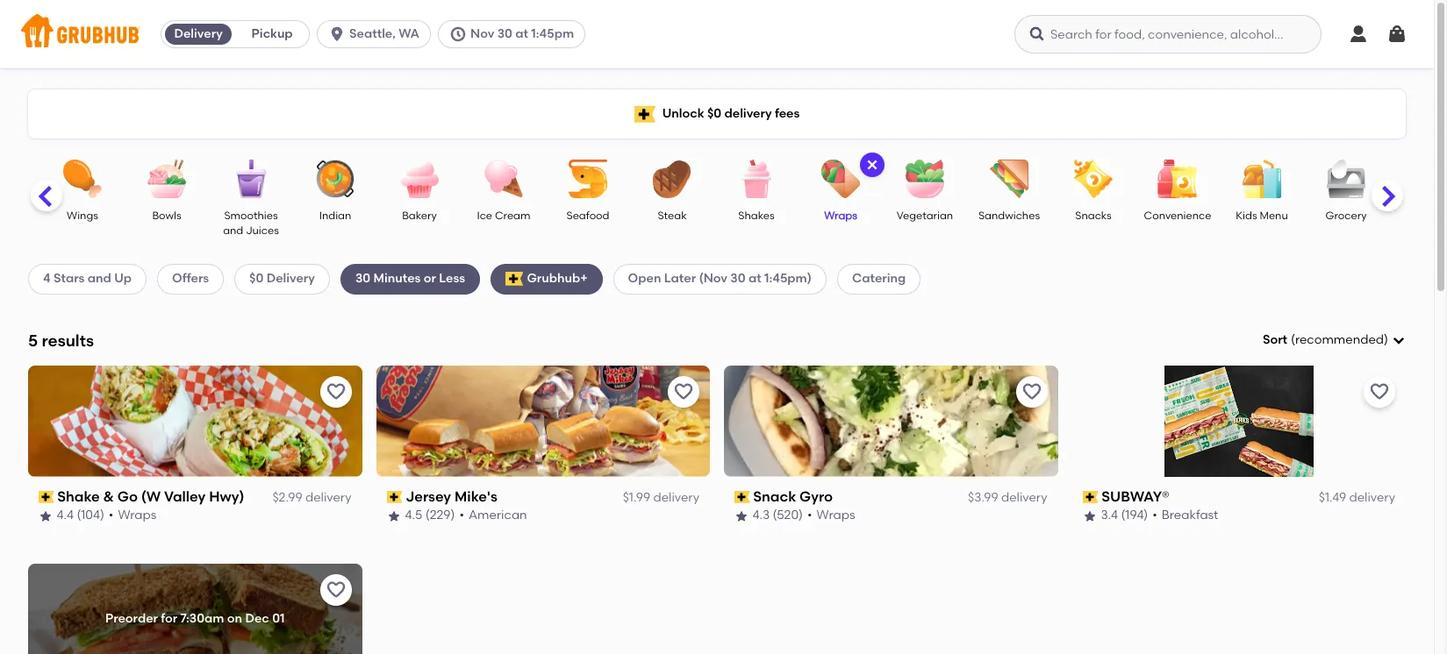 Task type: locate. For each thing, give the bounding box(es) containing it.
save this restaurant button
[[320, 376, 351, 408], [668, 376, 699, 408], [1016, 376, 1047, 408], [1364, 376, 1395, 408], [320, 575, 351, 606]]

delivery right $1.49
[[1349, 491, 1395, 506]]

catering
[[852, 271, 906, 286]]

star icon image left 4.4
[[39, 509, 53, 523]]

offers
[[172, 271, 209, 286]]

2 • from the left
[[459, 508, 464, 523]]

$2.99
[[272, 491, 302, 506]]

4 subscription pass image from the left
[[1083, 492, 1098, 504]]

0 vertical spatial at
[[515, 26, 528, 41]]

preorder
[[105, 612, 158, 627]]

recommended
[[1295, 333, 1384, 348]]

2 subscription pass image from the left
[[387, 492, 402, 504]]

$0 down the 'juices'
[[249, 271, 264, 286]]

1:45pm)
[[764, 271, 812, 286]]

grocery image
[[1316, 160, 1377, 198]]

delivery right $3.99
[[1001, 491, 1047, 506]]

5
[[28, 330, 38, 351]]

4 star icon image from the left
[[1083, 509, 1097, 523]]

1 horizontal spatial delivery
[[266, 271, 315, 286]]

wraps for shake & go (w valley hwy)
[[118, 508, 157, 523]]

bakery image
[[389, 160, 450, 198]]

grubhub plus flag logo image left grubhub+
[[506, 272, 523, 286]]

open
[[628, 271, 661, 286]]

1 horizontal spatial grubhub plus flag logo image
[[634, 106, 655, 122]]

1 vertical spatial at
[[749, 271, 761, 286]]

• down jersey mike's
[[459, 508, 464, 523]]

seafood
[[567, 210, 609, 222]]

5 results
[[28, 330, 94, 351]]

star icon image
[[39, 509, 53, 523], [387, 509, 401, 523], [735, 509, 749, 523], [1083, 509, 1097, 523]]

1 horizontal spatial and
[[223, 225, 243, 237]]

results
[[42, 330, 94, 351]]

2 horizontal spatial svg image
[[1387, 24, 1408, 45]]

save this restaurant image for jersey mike's
[[673, 382, 694, 403]]

shake & go (w valley hwy)
[[58, 489, 245, 505]]

0 horizontal spatial grubhub plus flag logo image
[[506, 272, 523, 286]]

• wraps down go in the bottom left of the page
[[109, 508, 157, 523]]

1 vertical spatial grubhub plus flag logo image
[[506, 272, 523, 286]]

wraps image
[[810, 160, 871, 198]]

sandwiches image
[[979, 160, 1040, 198]]

0 horizontal spatial delivery
[[174, 26, 223, 41]]

subscription pass image for jersey
[[387, 492, 402, 504]]

None field
[[1263, 332, 1406, 350]]

1:45pm
[[531, 26, 574, 41]]

main navigation navigation
[[0, 0, 1434, 68]]

)
[[1384, 333, 1388, 348]]

1 • wraps from the left
[[109, 508, 157, 523]]

(520)
[[773, 508, 803, 523]]

0 horizontal spatial and
[[88, 271, 111, 286]]

4.5 (229)
[[405, 508, 455, 523]]

at inside button
[[515, 26, 528, 41]]

subscription pass image for shake
[[39, 492, 54, 504]]

steak image
[[642, 160, 703, 198]]

grubhub plus flag logo image
[[634, 106, 655, 122], [506, 272, 523, 286]]

vegetarian
[[897, 210, 953, 222]]

delivery left pickup
[[174, 26, 223, 41]]

7:30am
[[180, 612, 224, 627]]

subscription pass image
[[39, 492, 54, 504], [387, 492, 402, 504], [735, 492, 750, 504], [1083, 492, 1098, 504]]

3 • from the left
[[808, 508, 813, 523]]

go
[[118, 489, 138, 505]]

later
[[664, 271, 696, 286]]

subway®
[[1102, 489, 1169, 505]]

menu
[[1260, 210, 1288, 222]]

1 vertical spatial and
[[88, 271, 111, 286]]

• for mike's
[[459, 508, 464, 523]]

• right (194) on the bottom right of page
[[1153, 508, 1157, 523]]

bakery
[[402, 210, 437, 222]]

delivery for subway®
[[1349, 491, 1395, 506]]

$0 right unlock on the left top of page
[[707, 106, 721, 121]]

4.3
[[753, 508, 770, 523]]

on
[[227, 612, 242, 627]]

1 horizontal spatial $0
[[707, 106, 721, 121]]

$1.49 delivery
[[1319, 491, 1395, 506]]

at left 1:45pm
[[515, 26, 528, 41]]

save this restaurant button for mike's
[[668, 376, 699, 408]]

bowls
[[152, 210, 181, 222]]

(229)
[[425, 508, 455, 523]]

bowls image
[[136, 160, 197, 198]]

star icon image for jersey
[[387, 509, 401, 523]]

star icon image left the 4.5
[[387, 509, 401, 523]]

3.4 (194)
[[1101, 508, 1148, 523]]

wings
[[67, 210, 98, 222]]

0 vertical spatial grubhub plus flag logo image
[[634, 106, 655, 122]]

wraps down the gyro
[[817, 508, 856, 523]]

wraps down go in the bottom left of the page
[[118, 508, 157, 523]]

soup image
[[0, 160, 29, 198]]

3 subscription pass image from the left
[[735, 492, 750, 504]]

• down &
[[109, 508, 114, 523]]

subscription pass image left "jersey"
[[387, 492, 402, 504]]

ice cream image
[[473, 160, 534, 198]]

• wraps down the gyro
[[808, 508, 856, 523]]

wraps
[[824, 210, 857, 222], [118, 508, 157, 523], [817, 508, 856, 523]]

2 • wraps from the left
[[808, 508, 856, 523]]

30 inside button
[[497, 26, 512, 41]]

jersey mike's logo image
[[376, 366, 710, 477]]

(
[[1291, 333, 1295, 348]]

3 star icon image from the left
[[735, 509, 749, 523]]

30
[[497, 26, 512, 41], [355, 271, 371, 286], [730, 271, 746, 286]]

30 minutes or less
[[355, 271, 465, 286]]

wings image
[[52, 160, 113, 198]]

2 star icon image from the left
[[387, 509, 401, 523]]

svg image
[[1348, 24, 1369, 45], [449, 25, 467, 43], [1029, 25, 1046, 43], [1392, 334, 1406, 348]]

0 vertical spatial and
[[223, 225, 243, 237]]

grubhub plus flag logo image left unlock on the left top of page
[[634, 106, 655, 122]]

1 horizontal spatial 30
[[497, 26, 512, 41]]

0 vertical spatial delivery
[[174, 26, 223, 41]]

30 right '(nov'
[[730, 271, 746, 286]]

0 horizontal spatial • wraps
[[109, 508, 157, 523]]

subscription pass image left snack
[[735, 492, 750, 504]]

4.4 (104)
[[57, 508, 105, 523]]

star icon image left 3.4
[[1083, 509, 1097, 523]]

(104)
[[77, 508, 105, 523]]

save this restaurant image
[[325, 382, 346, 403], [673, 382, 694, 403], [1021, 382, 1042, 403], [325, 580, 346, 601]]

wraps down wraps "image"
[[824, 210, 857, 222]]

wraps for snack gyro
[[817, 508, 856, 523]]

• for &
[[109, 508, 114, 523]]

0 vertical spatial $0
[[707, 106, 721, 121]]

delivery down the 'juices'
[[266, 271, 315, 286]]

0 horizontal spatial $0
[[249, 271, 264, 286]]

• wraps
[[109, 508, 157, 523], [808, 508, 856, 523]]

1 horizontal spatial svg image
[[865, 158, 879, 172]]

$0 delivery
[[249, 271, 315, 286]]

(w
[[142, 489, 161, 505]]

1 horizontal spatial • wraps
[[808, 508, 856, 523]]

1 star icon image from the left
[[39, 509, 53, 523]]

delivery right $1.99
[[653, 491, 699, 506]]

at left 1:45pm) on the right of the page
[[749, 271, 761, 286]]

• down the gyro
[[808, 508, 813, 523]]

• for gyro
[[808, 508, 813, 523]]

jersey
[[406, 489, 451, 505]]

delivery for jersey mike's
[[653, 491, 699, 506]]

sort ( recommended )
[[1263, 333, 1388, 348]]

•
[[109, 508, 114, 523], [459, 508, 464, 523], [808, 508, 813, 523], [1153, 508, 1157, 523]]

1 horizontal spatial at
[[749, 271, 761, 286]]

delivery right $2.99
[[305, 491, 351, 506]]

30 right nov
[[497, 26, 512, 41]]

1 subscription pass image from the left
[[39, 492, 54, 504]]

2 horizontal spatial 30
[[730, 271, 746, 286]]

subscription pass image left "subway®" on the bottom of page
[[1083, 492, 1098, 504]]

and left the up
[[88, 271, 111, 286]]

$1.99
[[623, 491, 650, 506]]

juices
[[246, 225, 279, 237]]

and down 'smoothies'
[[223, 225, 243, 237]]

svg image
[[1387, 24, 1408, 45], [328, 25, 346, 43], [865, 158, 879, 172]]

Search for food, convenience, alcohol... search field
[[1014, 15, 1322, 54]]

preorder for 7:30am on dec 01
[[105, 612, 285, 627]]

gyro
[[800, 489, 833, 505]]

nov 30 at 1:45pm button
[[438, 20, 592, 48]]

delivery inside button
[[174, 26, 223, 41]]

0 horizontal spatial at
[[515, 26, 528, 41]]

smoothies and juices image
[[220, 160, 282, 198]]

delivery
[[724, 106, 772, 121], [305, 491, 351, 506], [653, 491, 699, 506], [1001, 491, 1047, 506], [1349, 491, 1395, 506]]

• breakfast
[[1153, 508, 1218, 523]]

0 horizontal spatial svg image
[[328, 25, 346, 43]]

at
[[515, 26, 528, 41], [749, 271, 761, 286]]

breakfast
[[1162, 508, 1218, 523]]

4 • from the left
[[1153, 508, 1157, 523]]

dec
[[245, 612, 269, 627]]

star icon image left 4.3
[[735, 509, 749, 523]]

subscription pass image left shake
[[39, 492, 54, 504]]

delivery for shake & go (w valley hwy)
[[305, 491, 351, 506]]

grubhub plus flag logo image for unlock $0 delivery fees
[[634, 106, 655, 122]]

american
[[469, 508, 527, 523]]

unlock
[[662, 106, 704, 121]]

$1.99 delivery
[[623, 491, 699, 506]]

kids
[[1236, 210, 1257, 222]]

4.3 (520)
[[753, 508, 803, 523]]

none field containing sort
[[1263, 332, 1406, 350]]

1 vertical spatial delivery
[[266, 271, 315, 286]]

30 left 'minutes'
[[355, 271, 371, 286]]

snacks
[[1075, 210, 1112, 222]]

and inside smoothies and juices
[[223, 225, 243, 237]]

grubhub plus flag logo image for grubhub+
[[506, 272, 523, 286]]

1 • from the left
[[109, 508, 114, 523]]

kids menu
[[1236, 210, 1288, 222]]

4.4
[[57, 508, 74, 523]]

$0
[[707, 106, 721, 121], [249, 271, 264, 286]]

ice cream
[[477, 210, 531, 222]]



Task type: describe. For each thing, give the bounding box(es) containing it.
ice
[[477, 210, 492, 222]]

hwy)
[[209, 489, 245, 505]]

snack
[[754, 489, 797, 505]]

smoothies and juices
[[223, 210, 279, 237]]

seattle,
[[349, 26, 396, 41]]

$3.99 delivery
[[968, 491, 1047, 506]]

indian image
[[305, 160, 366, 198]]

shake & go (w valley hwy) logo image
[[28, 366, 362, 477]]

seattle, wa button
[[317, 20, 438, 48]]

shakes image
[[726, 160, 787, 198]]

4 stars and up
[[43, 271, 132, 286]]

svg image inside nov 30 at 1:45pm button
[[449, 25, 467, 43]]

save this restaurant image
[[1369, 382, 1390, 403]]

4
[[43, 271, 51, 286]]

0 horizontal spatial 30
[[355, 271, 371, 286]]

$2.99 delivery
[[272, 491, 351, 506]]

• american
[[459, 508, 527, 523]]

subscription pass image for snack
[[735, 492, 750, 504]]

delivery for snack gyro
[[1001, 491, 1047, 506]]

3.4
[[1101, 508, 1118, 523]]

grubhub+
[[527, 271, 588, 286]]

(nov
[[699, 271, 728, 286]]

(194)
[[1121, 508, 1148, 523]]

$1.49
[[1319, 491, 1346, 506]]

open later (nov 30 at 1:45pm)
[[628, 271, 812, 286]]

less
[[439, 271, 465, 286]]

shakes
[[738, 210, 775, 222]]

save this restaurant button for gyro
[[1016, 376, 1047, 408]]

mike's
[[455, 489, 498, 505]]

nov
[[470, 26, 494, 41]]

01
[[272, 612, 285, 627]]

save this restaurant image for shake & go (w valley hwy)
[[325, 382, 346, 403]]

save this restaurant button for &
[[320, 376, 351, 408]]

for
[[161, 612, 177, 627]]

star icon image for shake
[[39, 509, 53, 523]]

pickup button
[[235, 20, 309, 48]]

snack gyro logo image
[[724, 366, 1058, 477]]

$3.99
[[968, 491, 998, 506]]

minutes
[[373, 271, 421, 286]]

1 vertical spatial $0
[[249, 271, 264, 286]]

kids menu image
[[1231, 160, 1293, 198]]

save this restaurant image for snack gyro
[[1021, 382, 1042, 403]]

unlock $0 delivery fees
[[662, 106, 800, 121]]

nov 30 at 1:45pm
[[470, 26, 574, 41]]

shake
[[58, 489, 100, 505]]

seafood image
[[557, 160, 619, 198]]

wa
[[399, 26, 419, 41]]

grocery
[[1326, 210, 1367, 222]]

valley
[[164, 489, 206, 505]]

jersey mike's
[[406, 489, 498, 505]]

svg image inside "seattle, wa" button
[[328, 25, 346, 43]]

up
[[114, 271, 132, 286]]

convenience image
[[1147, 160, 1208, 198]]

4.5
[[405, 508, 422, 523]]

pickup
[[252, 26, 293, 41]]

smoothies
[[224, 210, 278, 222]]

fees
[[775, 106, 800, 121]]

delivery left fees
[[724, 106, 772, 121]]

snack gyro
[[754, 489, 833, 505]]

sort
[[1263, 333, 1287, 348]]

cafe image
[[1400, 160, 1447, 198]]

indian
[[319, 210, 351, 222]]

svg image inside field
[[1392, 334, 1406, 348]]

steak
[[658, 210, 687, 222]]

convenience
[[1144, 210, 1211, 222]]

vegetarian image
[[894, 160, 956, 198]]

subway® logo image
[[1165, 366, 1313, 477]]

stars
[[54, 271, 85, 286]]

star icon image for snack
[[735, 509, 749, 523]]

seattle, wa
[[349, 26, 419, 41]]

&
[[104, 489, 114, 505]]

• wraps for gyro
[[808, 508, 856, 523]]

snacks image
[[1063, 160, 1124, 198]]

cream
[[495, 210, 531, 222]]

• wraps for &
[[109, 508, 157, 523]]

delivery button
[[162, 20, 235, 48]]

sandwiches
[[978, 210, 1040, 222]]



Task type: vqa. For each thing, say whether or not it's contained in the screenshot.


